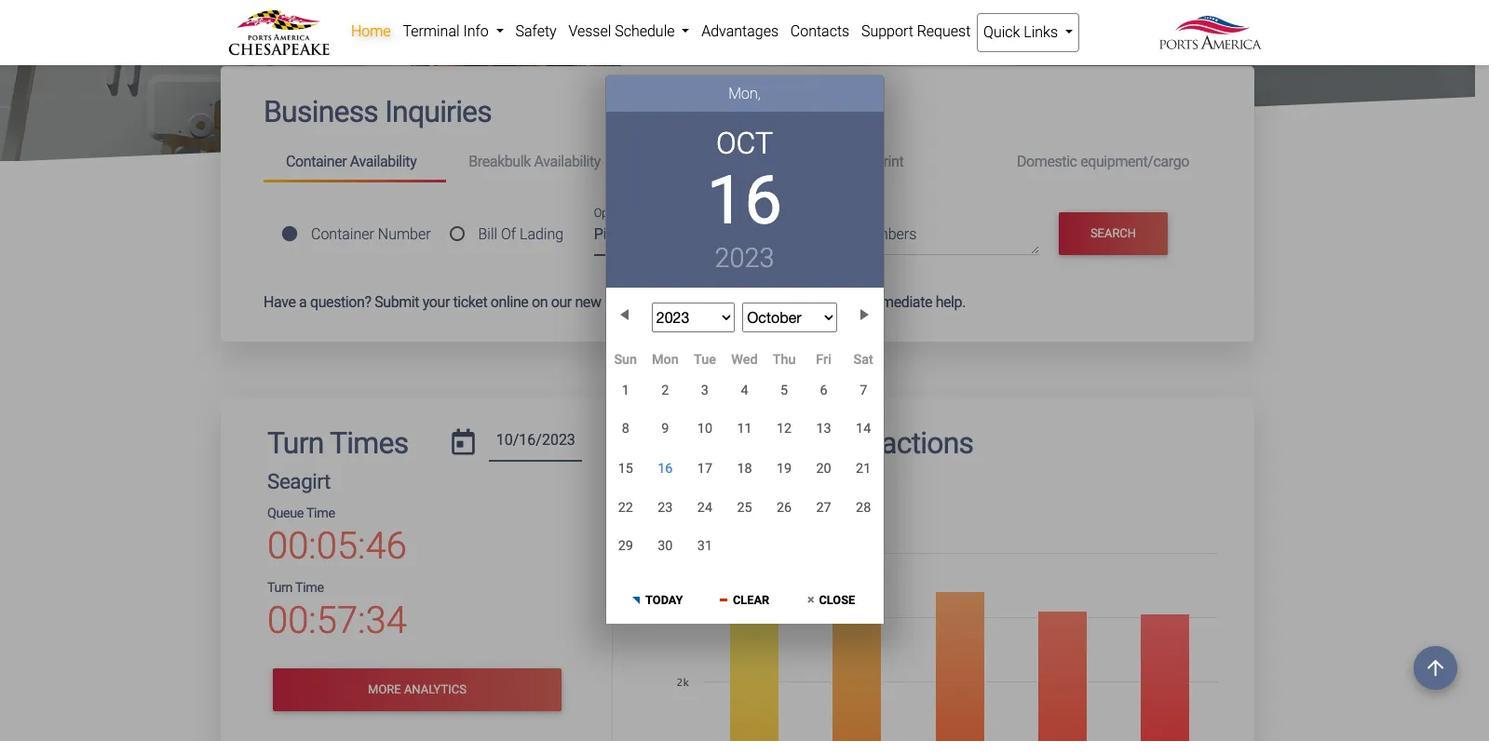 Task type: describe. For each thing, give the bounding box(es) containing it.
10/31/2023 cell
[[685, 527, 725, 566]]

10/19/2023 cell
[[765, 450, 804, 488]]

6
[[820, 383, 828, 399]]

domestic equipment/cargo
[[1017, 153, 1190, 171]]

schedule
[[615, 22, 675, 40]]

10/9/2023 cell
[[646, 410, 685, 449]]

have
[[264, 293, 296, 311]]

vessel schedule link
[[563, 13, 696, 50]]

calendar week image
[[668, 471, 680, 485]]

10/8/2023 cell
[[606, 410, 646, 449]]

home link
[[345, 13, 397, 50]]

grid inside 16 "main content"
[[606, 351, 884, 566]]

analytics
[[404, 683, 467, 697]]

page
[[781, 293, 812, 311]]

22
[[618, 500, 633, 516]]

1 horizontal spatial 16
[[707, 161, 782, 241]]

10/5/2023 cell
[[765, 372, 804, 410]]

Pickup Date text field
[[594, 219, 724, 256]]

00:57:34
[[267, 599, 407, 643]]

queue
[[267, 506, 304, 522]]

bill
[[478, 225, 498, 243]]

to
[[781, 268, 791, 282]]

vessel
[[569, 22, 611, 40]]

customer support request link
[[605, 293, 777, 311]]

eir reprint
[[834, 153, 904, 171]]

container for container number
[[311, 225, 374, 243]]

on
[[532, 293, 548, 311]]

truck
[[735, 425, 805, 461]]

15
[[618, 461, 633, 477]]

time for 00:57:34
[[295, 580, 324, 596]]

sat
[[854, 352, 874, 368]]

10/29/2023 cell
[[606, 527, 646, 566]]

10/16/2023
[[769, 470, 840, 486]]

more
[[368, 683, 401, 697]]

tue
[[694, 352, 716, 368]]

of
[[501, 225, 516, 243]]

calendar day image
[[452, 429, 475, 455]]

close button
[[789, 578, 874, 619]]

bill of lading
[[478, 225, 564, 243]]

lading
[[520, 225, 564, 243]]

container number
[[311, 225, 431, 243]]

terminal info link
[[397, 13, 510, 50]]

10/11/2023 cell
[[725, 410, 765, 449]]

10/18/2023 cell
[[725, 450, 765, 488]]

domestic equipment/cargo link
[[995, 145, 1212, 179]]

oct
[[716, 126, 773, 161]]

help.
[[936, 293, 966, 311]]

contacts
[[791, 22, 850, 40]]

limit
[[752, 268, 778, 282]]

turn times
[[267, 425, 408, 461]]

16 inside cell
[[658, 461, 673, 477]]

our
[[551, 293, 572, 311]]

turn time 00:57:34
[[267, 580, 407, 643]]

00:05:46
[[267, 525, 407, 568]]

10/25/2023 cell
[[725, 489, 765, 527]]

10/23/2023 cell
[[646, 489, 685, 527]]

support request
[[862, 22, 971, 40]]

breakbulk availability
[[469, 153, 601, 171]]

13
[[817, 421, 832, 437]]

immediate
[[865, 293, 933, 311]]

10/22/2023 cell
[[606, 489, 646, 527]]

10/4/2023 cell
[[725, 372, 765, 410]]

contacts link
[[785, 13, 856, 50]]

24
[[698, 500, 713, 516]]

2
[[662, 383, 669, 399]]

17
[[698, 461, 713, 477]]

11
[[737, 421, 752, 437]]

10/13/2023 cell
[[804, 410, 844, 449]]

10/6/2023 cell
[[804, 372, 844, 410]]

today
[[646, 594, 683, 608]]

business
[[264, 94, 378, 130]]

question?
[[310, 293, 371, 311]]

mon,
[[729, 84, 761, 102]]

a
[[299, 293, 307, 311]]

inquiries
[[385, 94, 492, 130]]

eir
[[834, 153, 855, 171]]

transactions
[[811, 425, 974, 461]]

customer
[[605, 293, 667, 311]]

eir reprint link
[[812, 145, 995, 179]]

19
[[777, 461, 792, 477]]

container up 50 on the right of the page
[[790, 226, 853, 243]]

request inside 16 "main content"
[[725, 293, 777, 311]]

have a question? submit your ticket online on our new customer support request page and get immediate help.
[[264, 293, 966, 311]]

2023
[[715, 242, 775, 273]]

21
[[856, 461, 871, 477]]

safety link
[[510, 13, 563, 50]]

10/2/2023 cell
[[646, 372, 685, 410]]

support request link
[[856, 13, 977, 50]]

-
[[762, 470, 766, 486]]

10/20/2023 cell
[[804, 450, 844, 488]]



Task type: locate. For each thing, give the bounding box(es) containing it.
14
[[856, 421, 871, 437]]

availability right breakbulk
[[534, 153, 601, 171]]

advantages link
[[696, 13, 785, 50]]

10/3/2023 cell
[[685, 372, 725, 410]]

daily
[[668, 425, 729, 461]]

terminal
[[403, 22, 460, 40]]

9
[[662, 421, 669, 437]]

grid containing sun
[[606, 351, 884, 566]]

search
[[1091, 226, 1137, 240]]

Enter Container Numbers text field
[[752, 224, 1039, 256]]

container availability
[[286, 153, 417, 171]]

1
[[622, 383, 630, 399]]

time right queue
[[306, 506, 335, 522]]

0 vertical spatial request
[[917, 22, 971, 40]]

10/28/2023 cell
[[844, 489, 884, 527]]

16 main content
[[0, 0, 1490, 742]]

1 vertical spatial 16
[[658, 461, 673, 477]]

advantages
[[702, 22, 779, 40]]

12
[[777, 421, 792, 437]]

support up tue
[[671, 293, 721, 311]]

28
[[856, 500, 871, 516]]

10/26/2023 cell
[[765, 489, 804, 527]]

business inquiries
[[264, 94, 492, 130]]

50
[[794, 268, 807, 282]]

numbers
[[856, 226, 917, 243]]

enter
[[752, 226, 786, 243]]

support inside 16 "main content"
[[671, 293, 721, 311]]

container inside "link"
[[286, 153, 347, 171]]

container down business
[[286, 153, 347, 171]]

turn for turn times
[[267, 425, 324, 461]]

availability for container availability
[[350, 153, 417, 171]]

support
[[862, 22, 914, 40], [671, 293, 721, 311]]

27
[[817, 500, 832, 516]]

23
[[658, 500, 673, 516]]

clear
[[733, 594, 770, 608]]

availability inside "link"
[[350, 153, 417, 171]]

1 horizontal spatial request
[[917, 22, 971, 40]]

grid
[[606, 351, 884, 566]]

4
[[741, 383, 749, 399]]

16 down 10/9/2023 cell
[[658, 461, 673, 477]]

your
[[423, 293, 450, 311]]

oct 16 2023
[[707, 126, 782, 273]]

1 vertical spatial time
[[295, 580, 324, 596]]

daily truck transactions
[[668, 425, 974, 461]]

16
[[707, 161, 782, 241], [658, 461, 673, 477]]

3
[[701, 383, 709, 399]]

10/30/2023 cell
[[646, 527, 685, 566]]

search button
[[1059, 212, 1169, 255]]

time up 00:57:34
[[295, 580, 324, 596]]

18
[[737, 461, 752, 477]]

economic engine image
[[0, 0, 1476, 340]]

equipment/cargo
[[1081, 153, 1190, 171]]

8
[[622, 421, 630, 437]]

more analytics
[[368, 683, 467, 697]]

time inside turn time 00:57:34
[[295, 580, 324, 596]]

10/14/2023 cell
[[844, 410, 884, 449]]

support inside support request link
[[862, 22, 914, 40]]

request down limit
[[725, 293, 777, 311]]

thu
[[773, 352, 796, 368]]

10/27/2023 cell
[[804, 489, 844, 527]]

0 vertical spatial time
[[306, 506, 335, 522]]

5
[[781, 383, 788, 399]]

10/17/2023 cell
[[685, 450, 725, 488]]

1 vertical spatial turn
[[267, 580, 293, 596]]

availability for breakbulk availability
[[534, 153, 601, 171]]

enter container numbers
[[752, 226, 917, 243]]

0 vertical spatial turn
[[267, 425, 324, 461]]

wed
[[732, 352, 758, 368]]

time inside queue time 00:05:46
[[306, 506, 335, 522]]

1 horizontal spatial availability
[[534, 153, 601, 171]]

reprint
[[858, 153, 904, 171]]

2 turn from the top
[[267, 580, 293, 596]]

container for container availability
[[286, 153, 347, 171]]

terminal info
[[403, 22, 493, 40]]

1 vertical spatial request
[[725, 293, 777, 311]]

10/12/2023 cell
[[765, 410, 804, 449]]

request left quick
[[917, 22, 971, 40]]

breakbulk
[[469, 153, 531, 171]]

seagirt
[[267, 470, 331, 494]]

0 vertical spatial support
[[862, 22, 914, 40]]

20
[[817, 461, 832, 477]]

10/15/2023 cell
[[606, 450, 646, 488]]

turn up seagirt
[[267, 425, 324, 461]]

0 horizontal spatial request
[[725, 293, 777, 311]]

0 horizontal spatial 16
[[658, 461, 673, 477]]

10/24/2023 cell
[[685, 489, 725, 527]]

10/7/2023 cell
[[844, 372, 884, 410]]

booking/edo
[[652, 153, 736, 171]]

vessel schedule
[[569, 22, 679, 40]]

10/10/2023
[[687, 470, 759, 486]]

10/10/2023 - 10/16/2023
[[687, 470, 840, 486]]

10/1/2023 cell
[[606, 372, 646, 410]]

1 horizontal spatial support
[[862, 22, 914, 40]]

25
[[737, 500, 752, 516]]

get
[[842, 293, 862, 311]]

safety
[[516, 22, 557, 40]]

ticket
[[453, 293, 487, 311]]

turn inside turn time 00:57:34
[[267, 580, 293, 596]]

info
[[463, 22, 489, 40]]

sun
[[614, 352, 637, 368]]

16 up the 2023
[[707, 161, 782, 241]]

30
[[658, 539, 673, 554]]

turn for turn time 00:57:34
[[267, 580, 293, 596]]

1 vertical spatial support
[[671, 293, 721, 311]]

container availability link
[[264, 145, 446, 182]]

quick
[[984, 23, 1021, 41]]

breakbulk availability link
[[446, 145, 629, 179]]

home
[[351, 22, 391, 40]]

time for 00:05:46
[[306, 506, 335, 522]]

limit to 50
[[752, 268, 807, 282]]

availability down the business inquiries at top left
[[350, 153, 417, 171]]

quick links link
[[977, 13, 1080, 52]]

0 horizontal spatial support
[[671, 293, 721, 311]]

times
[[330, 425, 408, 461]]

go to top image
[[1414, 647, 1458, 690]]

more analytics link
[[273, 669, 562, 712]]

new
[[575, 293, 601, 311]]

2 availability from the left
[[534, 153, 601, 171]]

10/10/2023 cell
[[685, 410, 725, 449]]

queue time 00:05:46
[[267, 506, 407, 568]]

support right contacts at top right
[[862, 22, 914, 40]]

0 horizontal spatial availability
[[350, 153, 417, 171]]

today button
[[615, 578, 701, 619]]

domestic
[[1017, 153, 1078, 171]]

1 turn from the top
[[267, 425, 324, 461]]

0 vertical spatial 16
[[707, 161, 782, 241]]

26
[[777, 500, 792, 516]]

container left number
[[311, 225, 374, 243]]

clear button
[[702, 578, 788, 619]]

10/16/2023 cell
[[646, 449, 685, 489]]

quick links
[[984, 23, 1062, 41]]

close
[[819, 594, 855, 608]]

31
[[698, 539, 713, 554]]

1 availability from the left
[[350, 153, 417, 171]]

10/21/2023 cell
[[844, 450, 884, 488]]

mon
[[652, 352, 679, 368]]

turn up 00:57:34
[[267, 580, 293, 596]]



Task type: vqa. For each thing, say whether or not it's contained in the screenshot.


